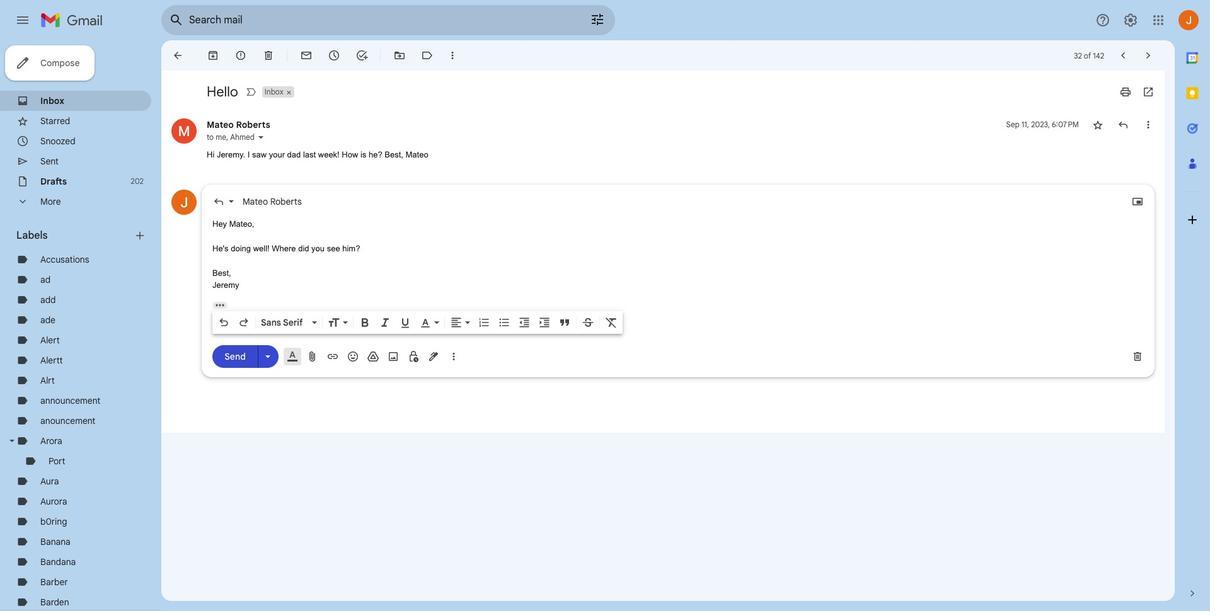 Task type: vqa. For each thing, say whether or not it's contained in the screenshot.
the Aurora link at the left
yes



Task type: describe. For each thing, give the bounding box(es) containing it.
bulleted list ‪(⌘⇧8)‬ image
[[498, 316, 511, 329]]

well!
[[253, 244, 270, 253]]

insert emoji ‪(⌘⇧2)‬ image
[[347, 350, 359, 363]]

best, inside 'best, jeremy'
[[212, 268, 231, 278]]

snoozed
[[40, 136, 75, 147]]

to me , ahmed
[[207, 132, 255, 142]]

hey
[[212, 219, 227, 228]]

mark as unread image
[[300, 49, 313, 62]]

sent
[[40, 156, 59, 167]]

week!
[[318, 150, 340, 159]]

he?
[[369, 150, 382, 159]]

accusations link
[[40, 254, 89, 265]]

barden link
[[40, 597, 69, 608]]

add
[[40, 294, 56, 306]]

more options image
[[450, 350, 458, 363]]

is
[[361, 150, 366, 159]]

starred link
[[40, 115, 70, 127]]

ade
[[40, 315, 55, 326]]

announcement link
[[40, 395, 100, 407]]

alrt
[[40, 375, 55, 386]]

see
[[327, 244, 340, 253]]

mateo,
[[229, 219, 254, 228]]

alert link
[[40, 335, 60, 346]]

insert link ‪(⌘k)‬ image
[[326, 350, 339, 363]]

more image
[[446, 49, 459, 62]]

indent less ‪(⌘[)‬ image
[[518, 316, 531, 329]]

to
[[207, 132, 214, 142]]

not starred image
[[1092, 118, 1104, 131]]

32
[[1074, 51, 1082, 60]]

drafts
[[40, 176, 67, 187]]

6:07 pm
[[1052, 120, 1079, 129]]

alertt
[[40, 355, 63, 366]]

your
[[269, 150, 285, 159]]

last
[[303, 150, 316, 159]]

aurora
[[40, 496, 67, 507]]

did
[[298, 244, 309, 253]]

banana link
[[40, 536, 70, 548]]

anouncement link
[[40, 415, 95, 427]]

port link
[[49, 456, 65, 467]]

add link
[[40, 294, 56, 306]]

insert files using drive image
[[367, 350, 379, 363]]

you
[[311, 244, 325, 253]]

serif
[[283, 317, 303, 328]]

sep
[[1006, 120, 1020, 129]]

italic ‪(⌘i)‬ image
[[379, 316, 391, 329]]

where
[[272, 244, 296, 253]]

hi jeremy. i saw your dad last week! how is he? best, mateo
[[207, 150, 428, 159]]

labels
[[16, 229, 48, 242]]

main menu image
[[15, 13, 30, 28]]

older image
[[1142, 49, 1155, 62]]

more button
[[0, 192, 151, 212]]

discard draft ‪(⌘⇧d)‬ image
[[1131, 350, 1144, 363]]

underline ‪(⌘u)‬ image
[[399, 317, 412, 329]]

report spam image
[[234, 49, 247, 62]]

1 vertical spatial mateo
[[406, 150, 428, 159]]

numbered list ‪(⌘⇧7)‬ image
[[478, 316, 490, 329]]

drafts link
[[40, 176, 67, 187]]

jeremy.
[[217, 150, 245, 159]]

compose button
[[5, 45, 95, 81]]

ad link
[[40, 274, 50, 286]]

more
[[40, 196, 61, 207]]

i
[[248, 150, 250, 159]]

indent more ‪(⌘])‬ image
[[538, 316, 551, 329]]

best, jeremy
[[212, 268, 239, 290]]

send
[[225, 351, 246, 362]]

announcement
[[40, 395, 100, 407]]

hey mateo,
[[212, 219, 257, 228]]

bandana
[[40, 557, 76, 568]]

add to tasks image
[[355, 49, 368, 62]]

insert photo image
[[387, 350, 400, 363]]

redo ‪(⌘y)‬ image
[[238, 316, 250, 329]]

quote ‪(⌘⇧9)‬ image
[[558, 316, 571, 329]]

1 horizontal spatial mateo
[[243, 196, 268, 207]]



Task type: locate. For each thing, give the bounding box(es) containing it.
labels heading
[[16, 229, 134, 242]]

inbox for inbox "button"
[[265, 87, 283, 96]]

ade link
[[40, 315, 55, 326]]

142
[[1093, 51, 1104, 60]]

roberts
[[236, 119, 270, 130], [270, 196, 302, 207]]

hello
[[207, 83, 238, 100]]

alert
[[40, 335, 60, 346]]

sans serif option
[[258, 316, 309, 329]]

of
[[1084, 51, 1091, 60]]

jeremy
[[212, 280, 239, 290]]

back to inbox image
[[171, 49, 184, 62]]

None search field
[[161, 5, 615, 35]]

0 horizontal spatial inbox
[[40, 95, 64, 107]]

1 horizontal spatial best,
[[385, 150, 403, 159]]

0 horizontal spatial mateo
[[207, 119, 234, 130]]

attach files image
[[306, 350, 319, 363]]

b0ring link
[[40, 516, 67, 528]]

sep 11, 2023, 6:07 pm
[[1006, 120, 1079, 129]]

inbox button
[[262, 86, 285, 98]]

formatting options toolbar
[[212, 311, 623, 334]]

11,
[[1022, 120, 1029, 129]]

inbox inside "button"
[[265, 87, 283, 96]]

1 vertical spatial best,
[[212, 268, 231, 278]]

support image
[[1095, 13, 1111, 28]]

gmail image
[[40, 8, 109, 33]]

2 horizontal spatial mateo
[[406, 150, 428, 159]]

arora link
[[40, 436, 62, 447]]

mateo up mateo,
[[243, 196, 268, 207]]

0 vertical spatial roberts
[[236, 119, 270, 130]]

best, up jeremy
[[212, 268, 231, 278]]

inbox down delete icon
[[265, 87, 283, 96]]

barber
[[40, 577, 68, 588]]

0 vertical spatial mateo roberts
[[207, 119, 270, 130]]

sep 11, 2023, 6:07 pm cell
[[1006, 118, 1079, 131]]

inbox
[[265, 87, 283, 96], [40, 95, 64, 107]]

hi
[[207, 150, 214, 159]]

tab list
[[1175, 40, 1210, 566]]

mateo up me
[[207, 119, 234, 130]]

2023,
[[1031, 120, 1050, 129]]

show trimmed content image
[[212, 302, 228, 309]]

roberts up show details icon
[[236, 119, 270, 130]]

labels navigation
[[0, 40, 161, 611]]

dad
[[287, 150, 301, 159]]

0 horizontal spatial best,
[[212, 268, 231, 278]]

0 vertical spatial best,
[[385, 150, 403, 159]]

32 of 142
[[1074, 51, 1104, 60]]

1 horizontal spatial inbox
[[265, 87, 283, 96]]

him?
[[342, 244, 360, 253]]

send button
[[212, 345, 258, 368]]

insert signature image
[[427, 350, 440, 363]]

barber link
[[40, 577, 68, 588]]

sent link
[[40, 156, 59, 167]]

remove formatting ‪(⌘\)‬ image
[[605, 316, 618, 329]]

delete image
[[262, 49, 275, 62]]

type of response image
[[212, 195, 225, 208]]

inbox up starred link
[[40, 95, 64, 107]]

,
[[226, 132, 228, 142]]

aura link
[[40, 476, 59, 487]]

1 vertical spatial mateo roberts
[[243, 196, 302, 207]]

b0ring
[[40, 516, 67, 528]]

roberts up he's doing well! where did you see him?
[[270, 196, 302, 207]]

best, right he?
[[385, 150, 403, 159]]

ahmed
[[230, 132, 255, 142]]

ad
[[40, 274, 50, 286]]

settings image
[[1123, 13, 1138, 28]]

1 vertical spatial roberts
[[270, 196, 302, 207]]

strikethrough ‪(⌘⇧x)‬ image
[[582, 316, 594, 329]]

me
[[216, 132, 226, 142]]

Not starred checkbox
[[1092, 118, 1104, 131]]

bandana link
[[40, 557, 76, 568]]

mateo right he?
[[406, 150, 428, 159]]

he's doing well! where did you see him?
[[212, 244, 360, 253]]

best,
[[385, 150, 403, 159], [212, 268, 231, 278]]

move to image
[[393, 49, 406, 62]]

how
[[342, 150, 358, 159]]

he's
[[212, 244, 229, 253]]

mateo roberts up ahmed
[[207, 119, 270, 130]]

archive image
[[207, 49, 219, 62]]

inbox inside labels navigation
[[40, 95, 64, 107]]

0 vertical spatial mateo
[[207, 119, 234, 130]]

2 vertical spatial mateo
[[243, 196, 268, 207]]

Search mail text field
[[189, 14, 555, 26]]

show details image
[[257, 134, 265, 141]]

snooze image
[[328, 49, 340, 62]]

sans
[[261, 317, 281, 328]]

anouncement
[[40, 415, 95, 427]]

starred
[[40, 115, 70, 127]]

aurora link
[[40, 496, 67, 507]]

202
[[131, 176, 144, 186]]

inbox for inbox link
[[40, 95, 64, 107]]

toggle confidential mode image
[[407, 350, 420, 363]]

sans serif
[[261, 317, 303, 328]]

accusations
[[40, 254, 89, 265]]

snoozed link
[[40, 136, 75, 147]]

inbox link
[[40, 95, 64, 107]]

more send options image
[[262, 350, 274, 363]]

mateo
[[207, 119, 234, 130], [406, 150, 428, 159], [243, 196, 268, 207]]

saw
[[252, 150, 267, 159]]

alertt link
[[40, 355, 63, 366]]

labels image
[[421, 49, 434, 62]]

bold ‪(⌘b)‬ image
[[359, 316, 371, 329]]

alrt link
[[40, 375, 55, 386]]

port
[[49, 456, 65, 467]]

advanced search options image
[[585, 7, 610, 32]]

search mail image
[[165, 9, 188, 32]]

compose
[[40, 57, 80, 69]]

Message Body text field
[[212, 218, 1144, 292]]

barden
[[40, 597, 69, 608]]

newer image
[[1117, 49, 1129, 62]]

doing
[[231, 244, 251, 253]]

aura
[[40, 476, 59, 487]]

undo ‪(⌘z)‬ image
[[217, 316, 230, 329]]

banana
[[40, 536, 70, 548]]

mateo roberts up mateo,
[[243, 196, 302, 207]]

arora
[[40, 436, 62, 447]]



